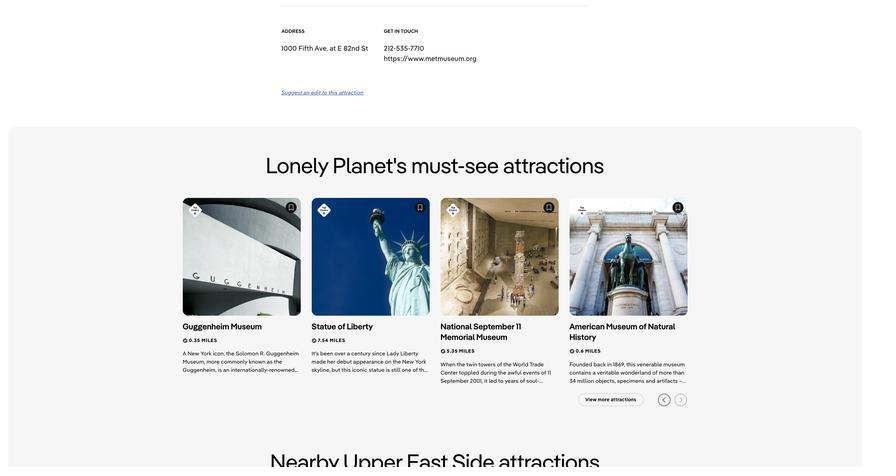 Task type: locate. For each thing, give the bounding box(es) containing it.
1 most… from the left
[[252, 375, 268, 382]]

is inside it's been over a century since lady liberty made her debut appearance on the new york skyline, but this iconic statue is still one of the city's most…
[[386, 367, 390, 374]]

an left the edit
[[303, 89, 310, 96]]

view
[[585, 397, 597, 403]]

0.6 miles
[[576, 348, 601, 355]]

0 horizontal spatial york
[[200, 351, 211, 357]]

1 is from the left
[[218, 367, 222, 374]]

a down back
[[593, 370, 596, 376]]

1 horizontal spatial and
[[646, 378, 655, 385]]

of down internationally-
[[236, 375, 241, 382]]

miles for american
[[585, 348, 601, 355]]

0 horizontal spatial attractions
[[503, 151, 604, 179]]

1 vertical spatial one
[[225, 375, 234, 382]]

of inside a new york icon, the solomon r. guggenheim museum, more commonly known as the guggenheim, is an internationally-renowned art museum and one of the most…
[[236, 375, 241, 382]]

renowned
[[269, 367, 295, 374]]

2 is from the left
[[386, 367, 390, 374]]

0 vertical spatial guggenheim
[[183, 322, 229, 332]]

view more attractions
[[585, 397, 636, 403]]

of
[[338, 322, 345, 332], [639, 322, 646, 332], [497, 361, 502, 368], [413, 367, 418, 374], [541, 370, 546, 376], [652, 370, 657, 376], [236, 375, 241, 382], [520, 378, 525, 385]]

0 vertical spatial york
[[200, 351, 211, 357]]

0 horizontal spatial one
[[225, 375, 234, 382]]

7710
[[410, 44, 424, 52]]

solomonr. guggenheim museum, detailed view image
[[183, 198, 301, 316]]

1 horizontal spatial museum
[[476, 332, 507, 343]]

11 inside national september 11 memorial museum
[[516, 322, 521, 332]]

most… down but
[[326, 375, 343, 382]]

1 horizontal spatial new
[[402, 359, 414, 366]]

1 horizontal spatial guggenheim
[[266, 351, 299, 357]]

miles up over
[[330, 338, 345, 344]]

more inside a new york icon, the solomon r. guggenheim museum, more commonly known as the guggenheim, is an internationally-renowned art museum and one of the most…
[[207, 359, 220, 366]]

0 horizontal spatial new
[[188, 351, 199, 357]]

miles right 0.6
[[585, 348, 601, 355]]

1 horizontal spatial museum
[[663, 361, 685, 368]]

0 horizontal spatial museum
[[191, 375, 213, 382]]

what
[[483, 386, 495, 393]]

museum inside american museum of natural history
[[606, 322, 637, 332]]

0 vertical spatial a
[[347, 351, 350, 357]]

1 vertical spatial to
[[498, 378, 503, 385]]

1 horizontal spatial one
[[402, 367, 411, 374]]

miles up twin
[[459, 348, 475, 355]]

0 vertical spatial an
[[303, 89, 310, 96]]

suggest an edit to this attraction link
[[281, 89, 364, 96]]

0 horizontal spatial most…
[[252, 375, 268, 382]]

this
[[329, 89, 338, 96], [626, 361, 636, 368], [342, 367, 351, 374]]

the left awful
[[498, 370, 506, 376]]

more up artifacts
[[659, 370, 672, 376]]

most… down internationally-
[[252, 375, 268, 382]]

a right over
[[347, 351, 350, 357]]

would
[[497, 386, 512, 393]]

0 horizontal spatial museum
[[231, 322, 262, 332]]

still
[[391, 367, 400, 374]]

of down venerable at the right of page
[[652, 370, 657, 376]]

national september 11 memorial museum
[[441, 322, 521, 343]]

most… inside it's been over a century since lady liberty made her debut appearance on the new york skyline, but this iconic statue is still one of the city's most…
[[326, 375, 343, 382]]

0 vertical spatial attractions
[[503, 151, 604, 179]]

0 horizontal spatial 11
[[516, 322, 521, 332]]

liberty up century
[[347, 322, 373, 332]]

this right the edit
[[329, 89, 338, 96]]

next slide image
[[674, 394, 687, 407]]

guggenheim inside a new york icon, the solomon r. guggenheim museum, more commonly known as the guggenheim, is an internationally-renowned art museum and one of the most…
[[266, 351, 299, 357]]

11 inside 'when the twin towers of the world trade center toppled during the awful events of 11 september 2001, it led to years of soul- searching about what would be…'
[[548, 370, 551, 376]]

more down icon,
[[207, 359, 220, 366]]

objects,
[[595, 378, 616, 385]]

of right still
[[413, 367, 418, 374]]

to right "led" in the right bottom of the page
[[498, 378, 503, 385]]

0 vertical spatial museum
[[663, 361, 685, 368]]

searching
[[441, 386, 465, 393]]

0 vertical spatial 11
[[516, 322, 521, 332]]

1 horizontal spatial this
[[342, 367, 351, 374]]

this down 'debut'
[[342, 367, 351, 374]]

more down armies
[[598, 397, 610, 403]]

new york city, usa - june 18 2016 - panoramic view of the interior  national 9/11 memorial museum. the last column remnants and slurry wall. ground zero in lower manhattan, new york city, usa image
[[441, 198, 558, 316]]

0.35
[[189, 338, 200, 344]]

https://www.metmuseum.org link
[[384, 54, 477, 63]]

0 vertical spatial september
[[473, 322, 514, 332]]

in
[[607, 361, 612, 368]]

to right the edit
[[322, 89, 327, 96]]

this inside founded back in 1869, this venerable museum contains a veritable wonderland of more than 34 million objects, specimens and artifacts – including armies of…
[[626, 361, 636, 368]]

one down commonly
[[225, 375, 234, 382]]

is inside a new york icon, the solomon r. guggenheim museum, more commonly known as the guggenheim, is an internationally-renowned art museum and one of the most…
[[218, 367, 222, 374]]

miles for statue
[[330, 338, 345, 344]]

1 vertical spatial guggenheim
[[266, 351, 299, 357]]

0 horizontal spatial and
[[214, 375, 223, 382]]

of inside it's been over a century since lady liberty made her debut appearance on the new york skyline, but this iconic statue is still one of the city's most…
[[413, 367, 418, 374]]

1 vertical spatial liberty
[[400, 351, 418, 357]]

1 vertical spatial museum
[[191, 375, 213, 382]]

and
[[214, 375, 223, 382], [646, 378, 655, 385]]

attractions
[[503, 151, 604, 179], [611, 397, 636, 403]]

solomon
[[236, 351, 259, 357]]

guggenheim up 0.35 miles
[[183, 322, 229, 332]]

including
[[569, 386, 593, 393]]

york left when
[[415, 359, 426, 366]]

e
[[338, 44, 342, 52]]

1 horizontal spatial liberty
[[400, 351, 418, 357]]

0 vertical spatial new
[[188, 351, 199, 357]]

1 horizontal spatial 11
[[548, 370, 551, 376]]

and down guggenheim,
[[214, 375, 223, 382]]

museum up than
[[663, 361, 685, 368]]

new up museum,
[[188, 351, 199, 357]]

touch
[[401, 28, 418, 34]]

1 vertical spatial york
[[415, 359, 426, 366]]

1 vertical spatial more
[[659, 370, 672, 376]]

of left natural
[[639, 322, 646, 332]]

0 horizontal spatial more
[[207, 359, 220, 366]]

1 vertical spatial september
[[441, 378, 469, 385]]

is left still
[[386, 367, 390, 374]]

0 horizontal spatial is
[[218, 367, 222, 374]]

the
[[226, 351, 234, 357], [274, 359, 282, 366], [393, 359, 401, 366], [457, 361, 465, 368], [503, 361, 512, 368], [419, 367, 427, 374], [498, 370, 506, 376], [242, 375, 250, 382]]

1 horizontal spatial is
[[386, 367, 390, 374]]

1869,
[[613, 361, 625, 368]]

5.35
[[447, 348, 458, 355]]

1 horizontal spatial york
[[415, 359, 426, 366]]

this up wonderland
[[626, 361, 636, 368]]

most… inside a new york icon, the solomon r. guggenheim museum, more commonly known as the guggenheim, is an internationally-renowned art museum and one of the most…
[[252, 375, 268, 382]]

museum down guggenheim,
[[191, 375, 213, 382]]

2 most… from the left
[[326, 375, 343, 382]]

0 vertical spatial one
[[402, 367, 411, 374]]

this inside it's been over a century since lady liberty made her debut appearance on the new york skyline, but this iconic statue is still one of the city's most…
[[342, 367, 351, 374]]

miles
[[202, 338, 217, 344], [330, 338, 345, 344], [459, 348, 475, 355], [585, 348, 601, 355]]

this for to
[[329, 89, 338, 96]]

events
[[523, 370, 540, 376]]

one right still
[[402, 367, 411, 374]]

founded
[[569, 361, 592, 368]]

guggenheim museum link
[[183, 322, 289, 332]]

founded back in 1869, this venerable museum contains a veritable wonderland of more than 34 million objects, specimens and artifacts – including armies of…
[[569, 361, 685, 393]]

0 horizontal spatial this
[[329, 89, 338, 96]]

planet's
[[333, 151, 407, 179]]

an down commonly
[[223, 367, 229, 374]]

national
[[441, 322, 472, 332]]

0 horizontal spatial september
[[441, 378, 469, 385]]

american
[[569, 322, 605, 332]]

1 vertical spatial new
[[402, 359, 414, 366]]

contains
[[569, 370, 591, 376]]

statue
[[369, 367, 385, 374]]

the down internationally-
[[242, 375, 250, 382]]

82nd
[[343, 44, 360, 52]]

and down venerable at the right of page
[[646, 378, 655, 385]]

miles for guggenheim
[[202, 338, 217, 344]]

center
[[441, 370, 458, 376]]

https://www.metmuseum.org
[[384, 54, 477, 63]]

1 vertical spatial an
[[223, 367, 229, 374]]

september inside 'when the twin towers of the world trade center toppled during the awful events of 11 september 2001, it led to years of soul- searching about what would be…'
[[441, 378, 469, 385]]

guggenheim museum
[[183, 322, 262, 332]]

liberty
[[347, 322, 373, 332], [400, 351, 418, 357]]

5.35 miles
[[447, 348, 475, 355]]

miles right the 0.35
[[202, 338, 217, 344]]

1 horizontal spatial september
[[473, 322, 514, 332]]

lonely planet's must-see attractions
[[266, 151, 604, 179]]

0 horizontal spatial a
[[347, 351, 350, 357]]

a inside founded back in 1869, this venerable museum contains a veritable wonderland of more than 34 million objects, specimens and artifacts – including armies of…
[[593, 370, 596, 376]]

2001,
[[470, 378, 483, 385]]

212-
[[384, 44, 396, 52]]

0 vertical spatial to
[[322, 89, 327, 96]]

a inside it's been over a century since lady liberty made her debut appearance on the new york skyline, but this iconic statue is still one of the city's most…
[[347, 351, 350, 357]]

get in touch
[[384, 28, 418, 34]]

is down icon,
[[218, 367, 222, 374]]

guggenheim,
[[183, 367, 216, 374]]

11
[[516, 322, 521, 332], [548, 370, 551, 376]]

york inside a new york icon, the solomon r. guggenheim museum, more commonly known as the guggenheim, is an internationally-renowned art museum and one of the most…
[[200, 351, 211, 357]]

the right as
[[274, 359, 282, 366]]

2 horizontal spatial this
[[626, 361, 636, 368]]

0 horizontal spatial liberty
[[347, 322, 373, 332]]

museum for guggenheim
[[231, 322, 262, 332]]

century
[[351, 351, 371, 357]]

suggest
[[281, 89, 302, 96]]

1 horizontal spatial to
[[498, 378, 503, 385]]

2 horizontal spatial museum
[[606, 322, 637, 332]]

it's been over a century since lady liberty made her debut appearance on the new york skyline, but this iconic statue is still one of the city's most…
[[312, 351, 427, 382]]

1 horizontal spatial attractions
[[611, 397, 636, 403]]

to
[[322, 89, 327, 96], [498, 378, 503, 385]]

1 vertical spatial 11
[[548, 370, 551, 376]]

york
[[200, 351, 211, 357], [415, 359, 426, 366]]

back
[[594, 361, 606, 368]]

1 horizontal spatial most…
[[326, 375, 343, 382]]

2 horizontal spatial more
[[659, 370, 672, 376]]

0 horizontal spatial an
[[223, 367, 229, 374]]

2 vertical spatial more
[[598, 397, 610, 403]]

1 horizontal spatial a
[[593, 370, 596, 376]]

1 vertical spatial a
[[593, 370, 596, 376]]

museum inside national september 11 memorial museum
[[476, 332, 507, 343]]

york left icon,
[[200, 351, 211, 357]]

1 horizontal spatial more
[[598, 397, 610, 403]]

of right towers
[[497, 361, 502, 368]]

new inside it's been over a century since lady liberty made her debut appearance on the new york skyline, but this iconic statue is still one of the city's most…
[[402, 359, 414, 366]]

new right on
[[402, 359, 414, 366]]

most…
[[252, 375, 268, 382], [326, 375, 343, 382]]

national september 11 memorial museum link
[[441, 322, 547, 343]]

liberty right "lady"
[[400, 351, 418, 357]]

fifth
[[299, 44, 313, 52]]

wonderland
[[621, 370, 651, 376]]

0 vertical spatial more
[[207, 359, 220, 366]]

lonely
[[266, 151, 328, 179]]

guggenheim up as
[[266, 351, 299, 357]]

1000 fifth ave. at e 82nd st
[[281, 44, 368, 52]]

art
[[183, 375, 190, 382]]



Task type: describe. For each thing, give the bounding box(es) containing it.
lady
[[387, 351, 399, 357]]

years
[[505, 378, 519, 385]]

the up awful
[[503, 361, 512, 368]]

it's
[[312, 351, 319, 357]]

this for 1869,
[[626, 361, 636, 368]]

museum for american
[[606, 322, 637, 332]]

during
[[480, 370, 497, 376]]

of up be…
[[520, 378, 525, 385]]

debut
[[337, 359, 352, 366]]

commonly
[[221, 359, 247, 366]]

see
[[465, 151, 499, 179]]

more inside founded back in 1869, this venerable museum contains a veritable wonderland of more than 34 million objects, specimens and artifacts – including armies of…
[[659, 370, 672, 376]]

million
[[577, 378, 594, 385]]

1 vertical spatial attractions
[[611, 397, 636, 403]]

city's
[[312, 375, 325, 382]]

appearance
[[353, 359, 384, 366]]

icon,
[[213, 351, 225, 357]]

34
[[569, 378, 576, 385]]

made
[[312, 359, 326, 366]]

0 horizontal spatial to
[[322, 89, 327, 96]]

edit
[[311, 89, 321, 96]]

american museum of natural history
[[569, 322, 675, 343]]

iconic
[[352, 367, 367, 374]]

one inside it's been over a century since lady liberty made her debut appearance on the new york skyline, but this iconic statue is still one of the city's most…
[[402, 367, 411, 374]]

towers
[[478, 361, 496, 368]]

0.35 miles
[[189, 338, 217, 344]]

when
[[441, 361, 456, 368]]

get
[[384, 28, 393, 34]]

statue
[[312, 322, 336, 332]]

–
[[679, 378, 682, 385]]

previous slide image
[[657, 394, 671, 407]]

liberty inside it's been over a century since lady liberty made her debut appearance on the new york skyline, but this iconic statue is still one of the city's most…
[[400, 351, 418, 357]]

statue of liberty
[[312, 322, 373, 332]]

and inside founded back in 1869, this venerable museum contains a veritable wonderland of more than 34 million objects, specimens and artifacts – including armies of…
[[646, 378, 655, 385]]

but
[[332, 367, 340, 374]]

of…
[[612, 386, 621, 393]]

212-535-7710 https://www.metmuseum.org
[[384, 44, 477, 63]]

of inside founded back in 1869, this venerable museum contains a veritable wonderland of more than 34 million objects, specimens and artifacts – including armies of…
[[652, 370, 657, 376]]

the left when
[[419, 367, 427, 374]]

1 horizontal spatial an
[[303, 89, 310, 96]]

toppled
[[459, 370, 479, 376]]

statue of liberty image
[[312, 198, 430, 316]]

view more attractions link
[[578, 394, 644, 407]]

memorial
[[441, 332, 475, 343]]

in
[[395, 28, 400, 34]]

7.54 miles
[[318, 338, 345, 344]]

soul-
[[526, 378, 539, 385]]

535-
[[396, 44, 410, 52]]

and inside a new york icon, the solomon r. guggenheim museum, more commonly known as the guggenheim, is an internationally-renowned art museum and one of the most…
[[214, 375, 223, 382]]

1000
[[281, 44, 297, 52]]

museum inside founded back in 1869, this venerable museum contains a veritable wonderland of more than 34 million objects, specimens and artifacts – including armies of…
[[663, 361, 685, 368]]

7.54
[[318, 338, 328, 344]]

natural
[[648, 322, 675, 332]]

must-
[[411, 151, 465, 179]]

1000 fifth ave. at e 82nd st link
[[281, 44, 368, 52]]

an inside a new york icon, the solomon r. guggenheim museum, more commonly known as the guggenheim, is an internationally-renowned art museum and one of the most…
[[223, 367, 229, 374]]

led
[[489, 378, 497, 385]]

about
[[467, 386, 482, 393]]

the left twin
[[457, 361, 465, 368]]

venerable
[[637, 361, 662, 368]]

the up still
[[393, 359, 401, 366]]

r.
[[260, 351, 265, 357]]

museum,
[[183, 359, 205, 366]]

a
[[183, 351, 186, 357]]

of inside american museum of natural history
[[639, 322, 646, 332]]

be…
[[514, 386, 524, 393]]

her
[[327, 359, 335, 366]]

as
[[267, 359, 273, 366]]

since
[[372, 351, 385, 357]]

it
[[484, 378, 488, 385]]

0 horizontal spatial guggenheim
[[183, 322, 229, 332]]

to inside 'when the twin towers of the world trade center toppled during the awful events of 11 september 2001, it led to years of soul- searching about what would be…'
[[498, 378, 503, 385]]

known
[[249, 359, 265, 366]]

0 vertical spatial liberty
[[347, 322, 373, 332]]

on
[[385, 359, 391, 366]]

212-535-7710 link
[[384, 44, 424, 52]]

one inside a new york icon, the solomon r. guggenheim museum, more commonly known as the guggenheim, is an internationally-renowned art museum and one of the most…
[[225, 375, 234, 382]]

miles for national
[[459, 348, 475, 355]]

world
[[513, 361, 528, 368]]

the up commonly
[[226, 351, 234, 357]]

awful
[[508, 370, 522, 376]]

york inside it's been over a century since lady liberty made her debut appearance on the new york skyline, but this iconic statue is still one of the city's most…
[[415, 359, 426, 366]]

skyline,
[[312, 367, 330, 374]]

when the twin towers of the world trade center toppled during the awful events of 11 september 2001, it led to years of soul- searching about what would be…
[[441, 361, 551, 393]]

september inside national september 11 memorial museum
[[473, 322, 514, 332]]

over
[[334, 351, 346, 357]]

than
[[673, 370, 684, 376]]

internationally-
[[231, 367, 269, 374]]

at
[[330, 44, 336, 52]]

of down the trade
[[541, 370, 546, 376]]

american museum of natural history link
[[569, 322, 676, 343]]

trade
[[530, 361, 544, 368]]

of up 7.54 miles
[[338, 322, 345, 332]]

been
[[320, 351, 333, 357]]

armies
[[594, 386, 611, 393]]

address
[[281, 28, 305, 34]]

specimens
[[617, 378, 644, 385]]

0.6
[[576, 348, 584, 355]]

more inside view more attractions link
[[598, 397, 610, 403]]

museum inside a new york icon, the solomon r. guggenheim museum, more commonly known as the guggenheim, is an internationally-renowned art museum and one of the most…
[[191, 375, 213, 382]]

new inside a new york icon, the solomon r. guggenheim museum, more commonly known as the guggenheim, is an internationally-renowned art museum and one of the most…
[[188, 351, 199, 357]]

the entrance to the american museum of american history. image
[[569, 198, 687, 316]]

veritable
[[597, 370, 619, 376]]



Task type: vqa. For each thing, say whether or not it's contained in the screenshot.
left an
yes



